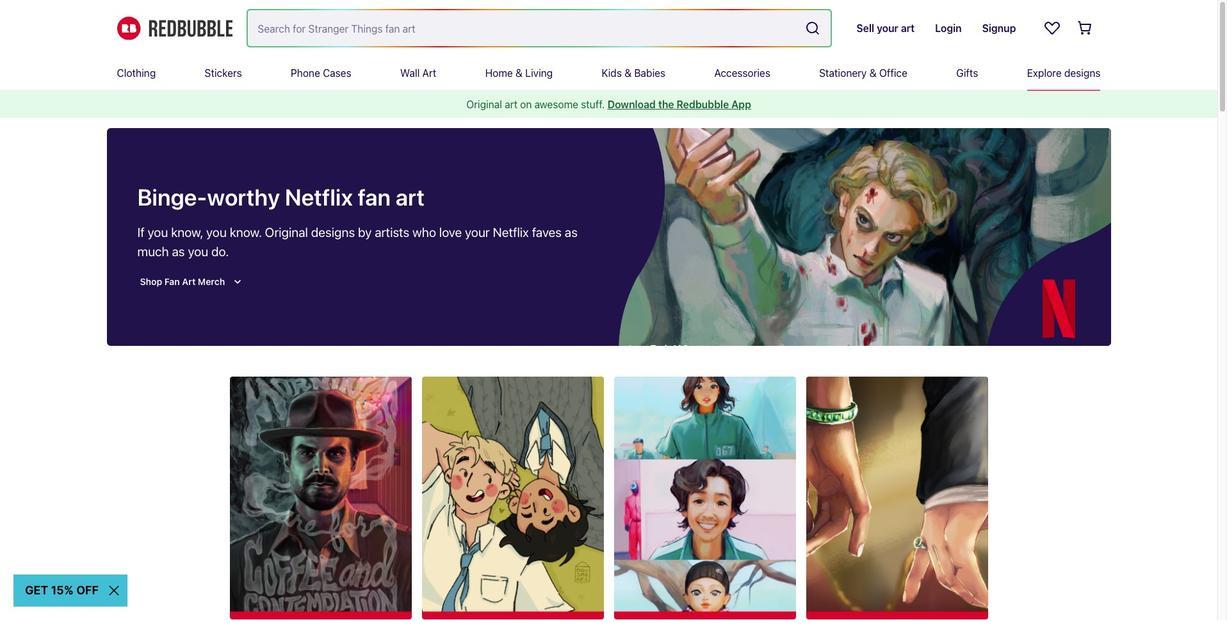 Task type: describe. For each thing, give the bounding box(es) containing it.
accessories
[[715, 67, 771, 79]]

phone cases
[[291, 67, 351, 79]]

phone cases link
[[291, 56, 351, 90]]

artists
[[375, 225, 409, 240]]

app
[[732, 99, 751, 110]]

designs inside menu bar
[[1065, 67, 1101, 79]]

wall art
[[400, 67, 437, 79]]

wall
[[400, 67, 420, 79]]

& for office
[[870, 67, 877, 79]]

home & living link
[[485, 56, 553, 90]]

gifts
[[957, 67, 978, 79]]

stationery & office
[[819, 67, 908, 79]]

by
[[358, 225, 372, 240]]

worthy
[[207, 183, 280, 211]]

explore
[[1027, 67, 1062, 79]]

your
[[465, 225, 490, 240]]

0 horizontal spatial art
[[396, 183, 425, 211]]

designs inside if you know, you know. original designs by artists who love your netflix faves as much as you do.
[[311, 225, 355, 240]]

phone
[[291, 67, 320, 79]]

cases
[[323, 67, 351, 79]]

much
[[137, 244, 169, 259]]

explore designs link
[[1027, 56, 1101, 90]]

do.
[[211, 244, 229, 259]]

menu bar containing clothing
[[117, 56, 1101, 90]]

you left do.
[[188, 244, 208, 259]]

accessories link
[[715, 56, 771, 90]]

1 horizontal spatial as
[[565, 225, 578, 240]]

fan
[[358, 183, 391, 211]]

kids
[[602, 67, 622, 79]]

know.
[[230, 225, 262, 240]]

clothing link
[[117, 56, 156, 90]]

original art on awesome stuff. download the redbubble app
[[466, 99, 751, 110]]

stickers
[[205, 67, 242, 79]]

stickers link
[[205, 56, 242, 90]]

stuff.
[[581, 99, 605, 110]]

who
[[413, 225, 436, 240]]

kids & babies
[[602, 67, 666, 79]]

if
[[137, 225, 145, 240]]

you right 'if'
[[148, 225, 168, 240]]

redbubble
[[677, 99, 729, 110]]

kids & babies link
[[602, 56, 666, 90]]

& for babies
[[625, 67, 632, 79]]

1 horizontal spatial art
[[505, 99, 518, 110]]

0 horizontal spatial netflix
[[285, 183, 353, 211]]

if you know, you know. original designs by artists who love your netflix faves as much as you do.
[[137, 225, 578, 259]]



Task type: locate. For each thing, give the bounding box(es) containing it.
& left the office
[[870, 67, 877, 79]]

babies
[[634, 67, 666, 79]]

& inside 'link'
[[516, 67, 523, 79]]

heartstopper image
[[422, 377, 604, 619]]

original
[[466, 99, 502, 110], [265, 225, 308, 240]]

bridgerton image
[[806, 377, 988, 619]]

explore designs
[[1027, 67, 1101, 79]]

faves
[[532, 225, 562, 240]]

0 horizontal spatial original
[[265, 225, 308, 240]]

art left on
[[505, 99, 518, 110]]

redbubble logo image
[[117, 16, 232, 40]]

1 horizontal spatial &
[[625, 67, 632, 79]]

netflix
[[285, 183, 353, 211], [493, 225, 529, 240]]

netflix right 'your'
[[493, 225, 529, 240]]

1 vertical spatial as
[[172, 244, 185, 259]]

as down know,
[[172, 244, 185, 259]]

stationery & office link
[[819, 56, 908, 90]]

& for living
[[516, 67, 523, 79]]

art
[[422, 67, 437, 79]]

original down binge-worthy netflix fan art
[[265, 225, 308, 240]]

Search term search field
[[248, 10, 800, 46]]

0 horizontal spatial &
[[516, 67, 523, 79]]

awesome
[[535, 99, 578, 110]]

wall art link
[[400, 56, 437, 90]]

home & living
[[485, 67, 553, 79]]

stranger things image
[[230, 377, 412, 619]]

love
[[439, 225, 462, 240]]

the
[[658, 99, 674, 110]]

original down home
[[466, 99, 502, 110]]

1 vertical spatial original
[[265, 225, 308, 240]]

squid game image
[[614, 377, 796, 619]]

1 horizontal spatial netflix
[[493, 225, 529, 240]]

office
[[879, 67, 908, 79]]

designs right explore
[[1065, 67, 1101, 79]]

binge-
[[137, 183, 207, 211]]

as right faves
[[565, 225, 578, 240]]

menu bar
[[117, 56, 1101, 90]]

1 vertical spatial netflix
[[493, 225, 529, 240]]

as
[[565, 225, 578, 240], [172, 244, 185, 259]]

art
[[505, 99, 518, 110], [396, 183, 425, 211]]

2 horizontal spatial &
[[870, 67, 877, 79]]

original inside if you know, you know. original designs by artists who love your netflix faves as much as you do.
[[265, 225, 308, 240]]

download the redbubble app link
[[608, 99, 751, 110]]

stationery
[[819, 67, 867, 79]]

designs
[[1065, 67, 1101, 79], [311, 225, 355, 240]]

1 horizontal spatial original
[[466, 99, 502, 110]]

1 vertical spatial art
[[396, 183, 425, 211]]

1 & from the left
[[516, 67, 523, 79]]

2 & from the left
[[625, 67, 632, 79]]

0 horizontal spatial as
[[172, 244, 185, 259]]

netflix left fan
[[285, 183, 353, 211]]

you up do.
[[206, 225, 227, 240]]

on
[[520, 99, 532, 110]]

& left "living" at the left
[[516, 67, 523, 79]]

living
[[525, 67, 553, 79]]

know,
[[171, 225, 203, 240]]

clothing
[[117, 67, 156, 79]]

designs left by
[[311, 225, 355, 240]]

None field
[[248, 10, 831, 46]]

you
[[148, 225, 168, 240], [206, 225, 227, 240], [188, 244, 208, 259]]

0 horizontal spatial designs
[[311, 225, 355, 240]]

binge-worthy netflix fan art
[[137, 183, 425, 211]]

0 vertical spatial as
[[565, 225, 578, 240]]

1 vertical spatial designs
[[311, 225, 355, 240]]

art right fan
[[396, 183, 425, 211]]

0 vertical spatial art
[[505, 99, 518, 110]]

0 vertical spatial netflix
[[285, 183, 353, 211]]

1 horizontal spatial designs
[[1065, 67, 1101, 79]]

&
[[516, 67, 523, 79], [625, 67, 632, 79], [870, 67, 877, 79]]

gifts link
[[957, 56, 978, 90]]

download
[[608, 99, 656, 110]]

home
[[485, 67, 513, 79]]

& right kids
[[625, 67, 632, 79]]

netflix inside if you know, you know. original designs by artists who love your netflix faves as much as you do.
[[493, 225, 529, 240]]

0 vertical spatial designs
[[1065, 67, 1101, 79]]

0 vertical spatial original
[[466, 99, 502, 110]]

3 & from the left
[[870, 67, 877, 79]]



Task type: vqa. For each thing, say whether or not it's contained in the screenshot.
BABIES
yes



